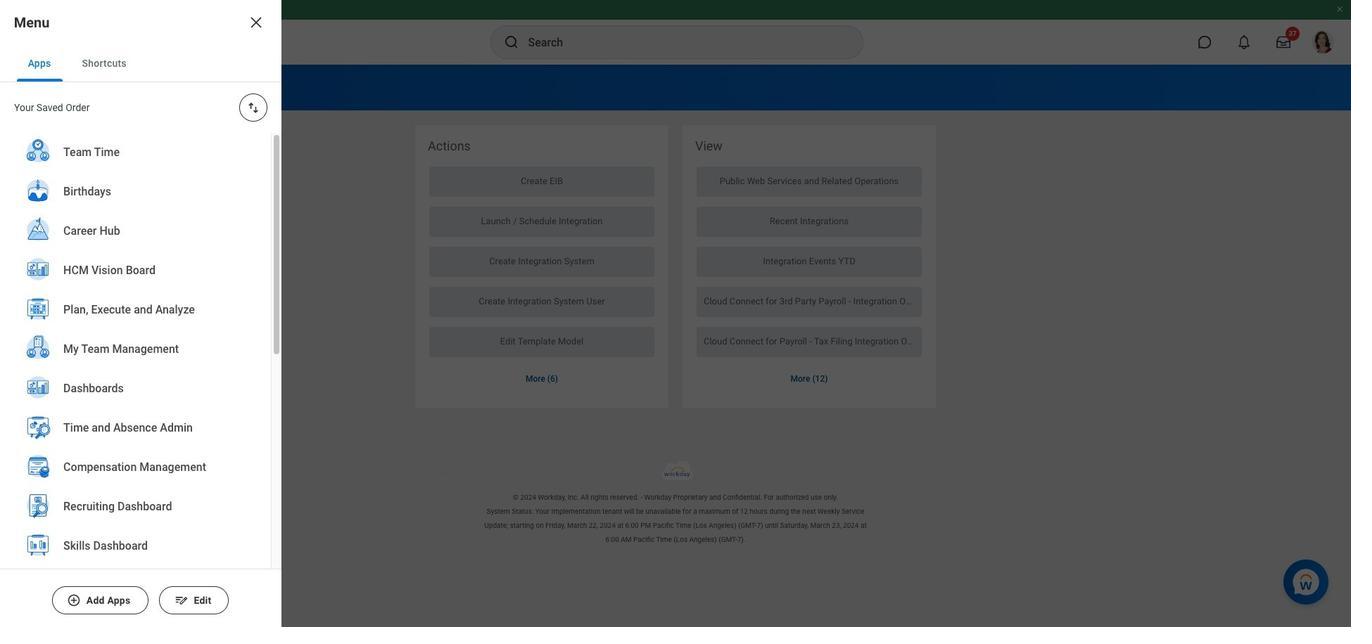 Task type: locate. For each thing, give the bounding box(es) containing it.
tab list
[[0, 45, 282, 82]]

notifications large image
[[1237, 35, 1251, 49]]

text edit image
[[174, 594, 188, 608]]

plus circle image
[[67, 594, 81, 608]]

close environment banner image
[[1336, 5, 1344, 13]]

inbox large image
[[1277, 35, 1291, 49]]

banner
[[0, 0, 1351, 65]]

previous page image
[[25, 78, 42, 95]]

list
[[0, 133, 271, 628]]

main content
[[0, 65, 1351, 438]]

footer
[[0, 461, 1351, 548]]

search image
[[503, 34, 520, 51]]



Task type: describe. For each thing, give the bounding box(es) containing it.
sort image
[[246, 101, 260, 115]]

global navigation dialog
[[0, 0, 282, 628]]

learning admin image
[[24, 568, 63, 605]]

profile logan mcneil element
[[1304, 27, 1343, 58]]

x image
[[248, 14, 265, 31]]

list inside global navigation 'dialog'
[[0, 133, 271, 628]]



Task type: vqa. For each thing, say whether or not it's contained in the screenshot.
"search" icon
yes



